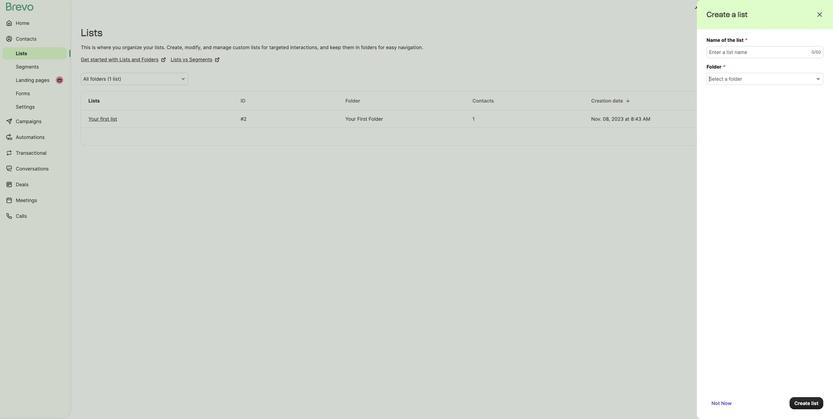 Task type: locate. For each thing, give the bounding box(es) containing it.
* up the select a folder
[[723, 64, 726, 70]]

not now
[[712, 401, 732, 407]]

folder up select
[[707, 64, 722, 70]]

Enter a list name text field
[[707, 46, 824, 58]]

for left easy
[[378, 44, 385, 50]]

create a list button
[[779, 27, 824, 39]]

pages
[[35, 77, 50, 83]]

1 vertical spatial contacts
[[473, 98, 494, 104]]

0 vertical spatial segments
[[189, 57, 212, 63]]

your left first
[[88, 116, 99, 122]]

folder for folder
[[346, 98, 360, 104]]

0 horizontal spatial folders
[[90, 76, 106, 82]]

1 horizontal spatial a
[[732, 10, 737, 19]]

contacts
[[16, 36, 37, 42], [473, 98, 494, 104]]

folders left (1
[[90, 76, 106, 82]]

campaigns
[[16, 119, 42, 125]]

1 horizontal spatial *
[[745, 37, 748, 43]]

2 vertical spatial folder
[[369, 116, 383, 122]]

your left 'first'
[[346, 116, 356, 122]]

everlasting ethereal button
[[775, 2, 833, 15]]

settings link
[[2, 101, 67, 113]]

lists left vs
[[171, 57, 181, 63]]

folder for folder *
[[707, 64, 722, 70]]

a for create a list dialog
[[732, 10, 737, 19]]

lists
[[251, 44, 260, 50]]

am
[[643, 116, 651, 122]]

forms link
[[2, 88, 67, 100]]

date
[[613, 98, 623, 104]]

1 horizontal spatial your
[[346, 116, 356, 122]]

at
[[625, 116, 630, 122]]

your
[[88, 116, 99, 122], [346, 116, 356, 122]]

0 horizontal spatial your
[[88, 116, 99, 122]]

manage
[[213, 44, 232, 50]]

folders
[[142, 57, 159, 63]]

1 your from the left
[[88, 116, 99, 122]]

with
[[108, 57, 118, 63]]

usage
[[702, 5, 717, 12]]

all folders (1 list)
[[83, 76, 121, 82]]

per
[[713, 134, 721, 140]]

first
[[100, 116, 109, 122]]

landing pages
[[16, 77, 50, 83]]

2 your from the left
[[346, 116, 356, 122]]

contacts link
[[2, 32, 67, 46]]

segments up 'landing'
[[16, 64, 39, 70]]

a inside popup button
[[725, 76, 728, 82]]

1 horizontal spatial for
[[378, 44, 385, 50]]

None field
[[83, 75, 179, 83], [709, 75, 814, 83], [83, 75, 179, 83], [709, 75, 814, 83]]

and down the organize
[[132, 57, 140, 63]]

a for select a folder popup button
[[725, 76, 728, 82]]

2 horizontal spatial folder
[[707, 64, 722, 70]]

folders right in
[[361, 44, 377, 50]]

1 horizontal spatial segments
[[189, 57, 212, 63]]

create a list inside dialog
[[707, 10, 748, 19]]

1 horizontal spatial folders
[[361, 44, 377, 50]]

create a list up name of the list *
[[707, 10, 748, 19]]

1 for from the left
[[262, 44, 268, 50]]

campaigns link
[[2, 114, 67, 129]]

0 vertical spatial folder
[[707, 64, 722, 70]]

0 horizontal spatial segments
[[16, 64, 39, 70]]

automations
[[16, 134, 45, 140]]

# 2
[[241, 116, 247, 122]]

folder up 'first'
[[346, 98, 360, 104]]

create a list
[[707, 10, 748, 19], [791, 30, 819, 36]]

create list button
[[790, 398, 824, 410]]

folders inside popup button
[[90, 76, 106, 82]]

organize
[[122, 44, 142, 50]]

home
[[16, 20, 29, 26]]

0 vertical spatial create a list
[[707, 10, 748, 19]]

your first folder
[[346, 116, 383, 122]]

them
[[343, 44, 354, 50]]

the
[[728, 37, 736, 43]]

0 horizontal spatial folder
[[346, 98, 360, 104]]

name
[[707, 37, 721, 43]]

you
[[113, 44, 121, 50]]

* right the
[[745, 37, 748, 43]]

select
[[709, 76, 724, 82]]

1 vertical spatial *
[[723, 64, 726, 70]]

0 horizontal spatial *
[[723, 64, 726, 70]]

2 vertical spatial create
[[795, 401, 811, 407]]

your for your first folder
[[346, 116, 356, 122]]

folder inside create a list dialog
[[707, 64, 722, 70]]

name of the list *
[[707, 37, 748, 43]]

nov.
[[592, 116, 602, 122]]

now
[[722, 401, 732, 407]]

all
[[83, 76, 89, 82]]

folder
[[729, 76, 743, 82]]

create for the create a list button
[[791, 30, 807, 36]]

0 horizontal spatial for
[[262, 44, 268, 50]]

settings
[[16, 104, 35, 110]]

calls
[[16, 213, 27, 219]]

contacts up 1 on the top right of page
[[473, 98, 494, 104]]

1 vertical spatial a
[[808, 30, 811, 36]]

2 horizontal spatial a
[[808, 30, 811, 36]]

create a list dialog
[[697, 0, 833, 420]]

create a list up 0
[[791, 30, 819, 36]]

meetings link
[[2, 193, 67, 208]]

left___rvooi image
[[57, 78, 62, 83]]

1 vertical spatial create a list
[[791, 30, 819, 36]]

0 vertical spatial folders
[[361, 44, 377, 50]]

home link
[[2, 16, 67, 30]]

and left plan
[[719, 5, 727, 12]]

and
[[719, 5, 727, 12], [203, 44, 212, 50], [320, 44, 329, 50], [132, 57, 140, 63]]

nov. 08, 2023 at 8:43 am
[[592, 116, 651, 122]]

0 horizontal spatial create a list
[[707, 10, 748, 19]]

lists
[[81, 27, 103, 39], [16, 50, 27, 57], [120, 57, 130, 63], [171, 57, 181, 63], [88, 98, 100, 104]]

1 vertical spatial folders
[[90, 76, 106, 82]]

create
[[707, 10, 731, 19], [791, 30, 807, 36], [795, 401, 811, 407]]

plan
[[729, 5, 739, 12]]

automations link
[[2, 130, 67, 145]]

deals
[[16, 182, 29, 188]]

and right modify,
[[203, 44, 212, 50]]

0 vertical spatial contacts
[[16, 36, 37, 42]]

lists vs segments link
[[171, 56, 220, 63]]

a inside button
[[808, 30, 811, 36]]

0
[[812, 50, 815, 55]]

1 vertical spatial folder
[[346, 98, 360, 104]]

1
[[473, 116, 475, 122]]

1 vertical spatial create
[[791, 30, 807, 36]]

your first list
[[88, 116, 117, 122]]

0 horizontal spatial contacts
[[16, 36, 37, 42]]

contacts down home
[[16, 36, 37, 42]]

for right the lists at the left
[[262, 44, 268, 50]]

create,
[[167, 44, 183, 50]]

easy
[[386, 44, 397, 50]]

1 horizontal spatial folder
[[369, 116, 383, 122]]

*
[[745, 37, 748, 43], [723, 64, 726, 70]]

folder right 'first'
[[369, 116, 383, 122]]

not
[[712, 401, 720, 407]]

all folders (1 list) button
[[81, 73, 188, 85]]

2 vertical spatial a
[[725, 76, 728, 82]]

0 horizontal spatial a
[[725, 76, 728, 82]]

list
[[738, 10, 748, 19], [812, 30, 819, 36], [737, 37, 744, 43], [111, 116, 117, 122], [812, 401, 819, 407]]

a
[[732, 10, 737, 19], [808, 30, 811, 36], [725, 76, 728, 82]]

Search a list name or ID search field
[[747, 73, 824, 85]]

0 vertical spatial a
[[732, 10, 737, 19]]

1 horizontal spatial create a list
[[791, 30, 819, 36]]

segments down modify,
[[189, 57, 212, 63]]



Task type: describe. For each thing, give the bounding box(es) containing it.
#
[[241, 116, 244, 122]]

targeted
[[269, 44, 289, 50]]

in
[[356, 44, 360, 50]]

id
[[241, 98, 246, 104]]

is
[[92, 44, 96, 50]]

usage and plan button
[[690, 2, 744, 15]]

lists up your first list at the top of the page
[[88, 98, 100, 104]]

your for your first list
[[88, 116, 99, 122]]

and left keep
[[320, 44, 329, 50]]

your first list link
[[88, 116, 226, 123]]

lists vs segments
[[171, 57, 212, 63]]

calls link
[[2, 209, 67, 224]]

started
[[90, 57, 107, 63]]

interactions,
[[290, 44, 319, 50]]

meetings
[[16, 198, 37, 204]]

8:43
[[631, 116, 642, 122]]

your
[[143, 44, 154, 50]]

list)
[[113, 76, 121, 82]]

0 vertical spatial create
[[707, 10, 731, 19]]

conversations link
[[2, 162, 67, 176]]

lists up segments link
[[16, 50, 27, 57]]

create for create list button
[[795, 401, 811, 407]]

where
[[97, 44, 111, 50]]

first
[[357, 116, 368, 122]]

1 vertical spatial segments
[[16, 64, 39, 70]]

deals link
[[2, 178, 67, 192]]

transactional
[[16, 150, 47, 156]]

landing
[[16, 77, 34, 83]]

this is where you organize your lists. create, modify, and manage custom lists for targeted interactions, and keep them in folders for easy navigation.
[[81, 44, 423, 50]]

ethereal
[[815, 5, 833, 12]]

folder *
[[707, 64, 726, 70]]

lists link
[[2, 47, 67, 60]]

2023
[[612, 116, 624, 122]]

and inside button
[[719, 5, 727, 12]]

modify,
[[185, 44, 202, 50]]

everlasting
[[787, 5, 814, 12]]

(1
[[108, 76, 112, 82]]

create list
[[795, 401, 819, 407]]

vs
[[183, 57, 188, 63]]

not now button
[[707, 398, 737, 410]]

everlasting ethereal
[[787, 5, 833, 12]]

get
[[81, 57, 89, 63]]

navigation.
[[398, 44, 423, 50]]

0 / 50
[[812, 50, 821, 55]]

keep
[[330, 44, 341, 50]]

0 vertical spatial *
[[745, 37, 748, 43]]

transactional link
[[2, 146, 67, 160]]

lists.
[[155, 44, 165, 50]]

2
[[244, 116, 247, 122]]

conversations
[[16, 166, 49, 172]]

get started with lists and folders
[[81, 57, 159, 63]]

rows per page
[[699, 134, 734, 140]]

usage and plan
[[702, 5, 739, 12]]

1 horizontal spatial contacts
[[473, 98, 494, 104]]

custom
[[233, 44, 250, 50]]

creation
[[592, 98, 612, 104]]

select a folder
[[709, 76, 743, 82]]

of
[[722, 37, 727, 43]]

08,
[[603, 116, 611, 122]]

/
[[815, 50, 816, 55]]

rows
[[699, 134, 712, 140]]

get started with lists and folders link
[[81, 56, 166, 63]]

page
[[722, 134, 734, 140]]

50
[[816, 50, 821, 55]]

landing pages link
[[2, 74, 67, 86]]

lists up is
[[81, 27, 103, 39]]

segments link
[[2, 61, 67, 73]]

2 for from the left
[[378, 44, 385, 50]]

create a list inside button
[[791, 30, 819, 36]]

this
[[81, 44, 91, 50]]

forms
[[16, 91, 30, 97]]

select a folder button
[[707, 73, 824, 85]]

lists right with
[[120, 57, 130, 63]]



Task type: vqa. For each thing, say whether or not it's contained in the screenshot.
the Webhooks Connect events (email opens, clicks…) to your server in real time.
no



